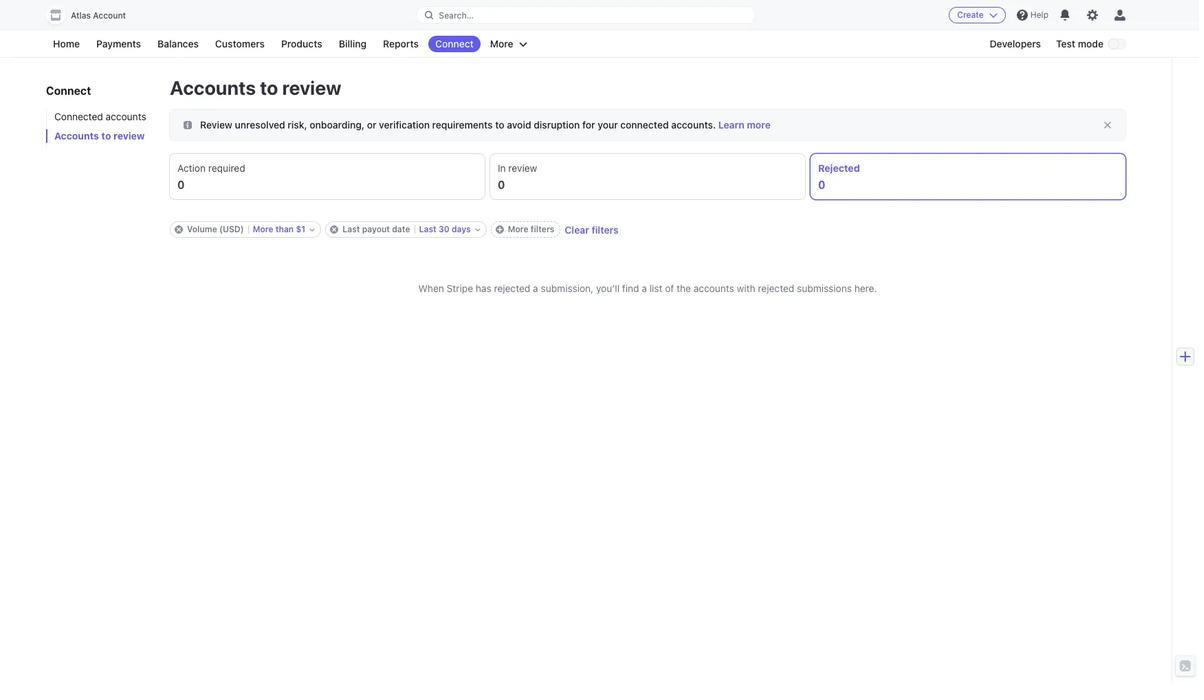 Task type: locate. For each thing, give the bounding box(es) containing it.
help button
[[1011, 4, 1054, 26]]

2 vertical spatial review
[[508, 162, 537, 174]]

1 last from the left
[[343, 224, 360, 234]]

accounts
[[170, 76, 256, 99], [54, 130, 99, 142]]

a
[[533, 283, 538, 294], [642, 283, 647, 294]]

0 horizontal spatial to
[[101, 130, 111, 142]]

0 down rejected
[[818, 179, 825, 191]]

1 0 from the left
[[177, 179, 185, 191]]

3 0 from the left
[[818, 179, 825, 191]]

accounts up accounts to review link
[[106, 111, 146, 122]]

when
[[418, 283, 444, 294]]

to
[[260, 76, 278, 99], [495, 119, 504, 131], [101, 130, 111, 142]]

reports link
[[376, 36, 426, 52]]

review up risk,
[[282, 76, 341, 99]]

products link
[[274, 36, 329, 52]]

0 vertical spatial accounts
[[106, 111, 146, 122]]

edit volume (usd) image
[[310, 227, 315, 232]]

rejected right has
[[494, 283, 530, 294]]

onboarding,
[[310, 119, 364, 131]]

test mode
[[1056, 38, 1103, 50]]

review inside in review 0
[[508, 162, 537, 174]]

more button
[[483, 36, 534, 52]]

2 horizontal spatial 0
[[818, 179, 825, 191]]

1 horizontal spatial connect
[[435, 38, 474, 50]]

1 horizontal spatial a
[[642, 283, 647, 294]]

accounts
[[106, 111, 146, 122], [694, 283, 734, 294]]

more inside button
[[490, 38, 513, 50]]

filters left clear
[[531, 224, 554, 234]]

accounts right the
[[694, 283, 734, 294]]

rejected
[[494, 283, 530, 294], [758, 283, 794, 294]]

submission,
[[541, 283, 593, 294]]

create button
[[949, 7, 1006, 23]]

you'll
[[596, 283, 620, 294]]

edit last payout date image
[[475, 227, 480, 232]]

more right connect link
[[490, 38, 513, 50]]

0 for action required 0
[[177, 179, 185, 191]]

more
[[747, 119, 771, 131]]

a left list
[[642, 283, 647, 294]]

connect
[[435, 38, 474, 50], [46, 85, 91, 97]]

0
[[177, 179, 185, 191], [498, 179, 505, 191], [818, 179, 825, 191]]

filters for clear filters
[[592, 224, 619, 235]]

review unresolved risk, onboarding, or verification requirements to avoid disruption for your connected accounts. learn more
[[200, 119, 771, 131]]

accounts up review
[[170, 76, 256, 99]]

1 horizontal spatial to
[[260, 76, 278, 99]]

mode
[[1078, 38, 1103, 50]]

atlas
[[71, 10, 91, 21]]

rejected 0
[[818, 162, 860, 191]]

connected accounts link
[[46, 110, 156, 124]]

0 vertical spatial review
[[282, 76, 341, 99]]

developers
[[990, 38, 1041, 50]]

rejected right with
[[758, 283, 794, 294]]

0 horizontal spatial connect
[[46, 85, 91, 97]]

accounts down connected
[[54, 130, 99, 142]]

1 horizontal spatial rejected
[[758, 283, 794, 294]]

accounts to review
[[170, 76, 341, 99], [54, 130, 145, 142]]

more right add more filters 'icon'
[[508, 224, 528, 234]]

create
[[957, 10, 984, 20]]

(usd)
[[219, 224, 244, 234]]

review right in
[[508, 162, 537, 174]]

2 horizontal spatial review
[[508, 162, 537, 174]]

more left than
[[253, 224, 273, 234]]

to left avoid
[[495, 119, 504, 131]]

more than $1
[[253, 224, 305, 234]]

last left 30
[[419, 224, 436, 234]]

to down connected accounts link
[[101, 130, 111, 142]]

last right the remove last payout date image
[[343, 224, 360, 234]]

home link
[[46, 36, 87, 52]]

1 rejected from the left
[[494, 283, 530, 294]]

a left submission,
[[533, 283, 538, 294]]

clear filters button
[[565, 224, 619, 235]]

or
[[367, 119, 376, 131]]

customers link
[[208, 36, 272, 52]]

for
[[582, 119, 595, 131]]

connect up connected
[[46, 85, 91, 97]]

to up unresolved
[[260, 76, 278, 99]]

0 horizontal spatial 0
[[177, 179, 185, 191]]

1 horizontal spatial 0
[[498, 179, 505, 191]]

last payout date
[[343, 224, 410, 234]]

0 horizontal spatial last
[[343, 224, 360, 234]]

avoid
[[507, 119, 531, 131]]

review down connected accounts link
[[113, 130, 145, 142]]

connected accounts
[[54, 111, 146, 122]]

clear filters toolbar
[[170, 221, 1125, 238]]

accounts.
[[671, 119, 716, 131]]

0 horizontal spatial rejected
[[494, 283, 530, 294]]

has
[[476, 283, 491, 294]]

0 horizontal spatial accounts
[[106, 111, 146, 122]]

last 30 days
[[419, 224, 471, 234]]

tab list
[[170, 154, 1125, 199]]

1 horizontal spatial accounts to review
[[170, 76, 341, 99]]

1 vertical spatial accounts
[[54, 130, 99, 142]]

action required 0
[[177, 162, 245, 191]]

0 horizontal spatial filters
[[531, 224, 554, 234]]

1 horizontal spatial filters
[[592, 224, 619, 235]]

last
[[343, 224, 360, 234], [419, 224, 436, 234]]

2 last from the left
[[419, 224, 436, 234]]

1 vertical spatial connect
[[46, 85, 91, 97]]

0 down in
[[498, 179, 505, 191]]

payout
[[362, 224, 390, 234]]

balances link
[[151, 36, 206, 52]]

1 vertical spatial accounts
[[694, 283, 734, 294]]

0 inside in review 0
[[498, 179, 505, 191]]

Search… text field
[[417, 7, 755, 24]]

0 inside rejected 0
[[818, 179, 825, 191]]

developers link
[[983, 36, 1048, 52]]

accounts to review down connected accounts link
[[54, 130, 145, 142]]

last for last 30 days
[[419, 224, 436, 234]]

filters for more filters
[[531, 224, 554, 234]]

1 horizontal spatial last
[[419, 224, 436, 234]]

0 horizontal spatial a
[[533, 283, 538, 294]]

1 vertical spatial accounts to review
[[54, 130, 145, 142]]

2 0 from the left
[[498, 179, 505, 191]]

filters
[[592, 224, 619, 235], [531, 224, 554, 234]]

0 down action
[[177, 179, 185, 191]]

0 horizontal spatial review
[[113, 130, 145, 142]]

filters right clear
[[592, 224, 619, 235]]

verification
[[379, 119, 430, 131]]

1 horizontal spatial accounts
[[170, 76, 256, 99]]

0 vertical spatial accounts
[[170, 76, 256, 99]]

accounts to review up unresolved
[[170, 76, 341, 99]]

0 horizontal spatial accounts to review
[[54, 130, 145, 142]]

0 inside action required 0
[[177, 179, 185, 191]]

connect down search…
[[435, 38, 474, 50]]

help
[[1031, 10, 1048, 20]]

2 rejected from the left
[[758, 283, 794, 294]]

more
[[490, 38, 513, 50], [253, 224, 273, 234], [508, 224, 528, 234]]

review
[[282, 76, 341, 99], [113, 130, 145, 142], [508, 162, 537, 174]]



Task type: vqa. For each thing, say whether or not it's contained in the screenshot.
shr_1nvrhflj9m3rshatsa1t8d22
no



Task type: describe. For each thing, give the bounding box(es) containing it.
stripe
[[447, 283, 473, 294]]

rejected
[[818, 162, 860, 174]]

volume (usd)
[[187, 224, 244, 234]]

when stripe has rejected a submission, you'll find a list of the accounts with rejected submissions here.
[[418, 283, 877, 294]]

2 horizontal spatial to
[[495, 119, 504, 131]]

days
[[452, 224, 471, 234]]

test
[[1056, 38, 1075, 50]]

1 horizontal spatial accounts
[[694, 283, 734, 294]]

0 horizontal spatial accounts
[[54, 130, 99, 142]]

of
[[665, 283, 674, 294]]

customers
[[215, 38, 265, 50]]

risk,
[[288, 119, 307, 131]]

list
[[650, 283, 662, 294]]

0 vertical spatial accounts to review
[[170, 76, 341, 99]]

$1
[[296, 224, 305, 234]]

accounts to review link
[[46, 129, 156, 143]]

in review 0
[[498, 162, 537, 191]]

review
[[200, 119, 232, 131]]

remove volume (usd) image
[[175, 226, 183, 234]]

remove last payout date image
[[330, 226, 338, 234]]

learn
[[718, 119, 744, 131]]

notifications image
[[1059, 10, 1070, 21]]

atlas account
[[71, 10, 126, 21]]

0 vertical spatial connect
[[435, 38, 474, 50]]

connected
[[620, 119, 669, 131]]

2 a from the left
[[642, 283, 647, 294]]

more for more than $1
[[253, 224, 273, 234]]

1 vertical spatial review
[[113, 130, 145, 142]]

date
[[392, 224, 410, 234]]

add more filters image
[[495, 226, 504, 234]]

in
[[498, 162, 506, 174]]

search…
[[439, 10, 474, 20]]

billing link
[[332, 36, 373, 52]]

more for more filters
[[508, 224, 528, 234]]

your
[[598, 119, 618, 131]]

than
[[276, 224, 294, 234]]

svg image
[[184, 121, 192, 129]]

0 for in review 0
[[498, 179, 505, 191]]

volume
[[187, 224, 217, 234]]

clear
[[565, 224, 589, 235]]

reports
[[383, 38, 419, 50]]

connect link
[[428, 36, 480, 52]]

products
[[281, 38, 322, 50]]

billing
[[339, 38, 366, 50]]

submissions
[[797, 283, 852, 294]]

Search… search field
[[417, 7, 755, 24]]

balances
[[157, 38, 199, 50]]

required
[[208, 162, 245, 174]]

here.
[[854, 283, 877, 294]]

home
[[53, 38, 80, 50]]

the
[[677, 283, 691, 294]]

find
[[622, 283, 639, 294]]

requirements
[[432, 119, 493, 131]]

1 a from the left
[[533, 283, 538, 294]]

to inside accounts to review link
[[101, 130, 111, 142]]

with
[[737, 283, 755, 294]]

disruption
[[534, 119, 580, 131]]

more filters
[[508, 224, 554, 234]]

payments link
[[89, 36, 148, 52]]

last for last payout date
[[343, 224, 360, 234]]

action
[[177, 162, 206, 174]]

unresolved
[[235, 119, 285, 131]]

atlas account button
[[46, 6, 140, 25]]

tab list containing 0
[[170, 154, 1125, 199]]

30
[[439, 224, 449, 234]]

account
[[93, 10, 126, 21]]

1 horizontal spatial review
[[282, 76, 341, 99]]

learn more link
[[718, 119, 771, 131]]

clear filters
[[565, 224, 619, 235]]

more for more
[[490, 38, 513, 50]]

connected
[[54, 111, 103, 122]]

payments
[[96, 38, 141, 50]]



